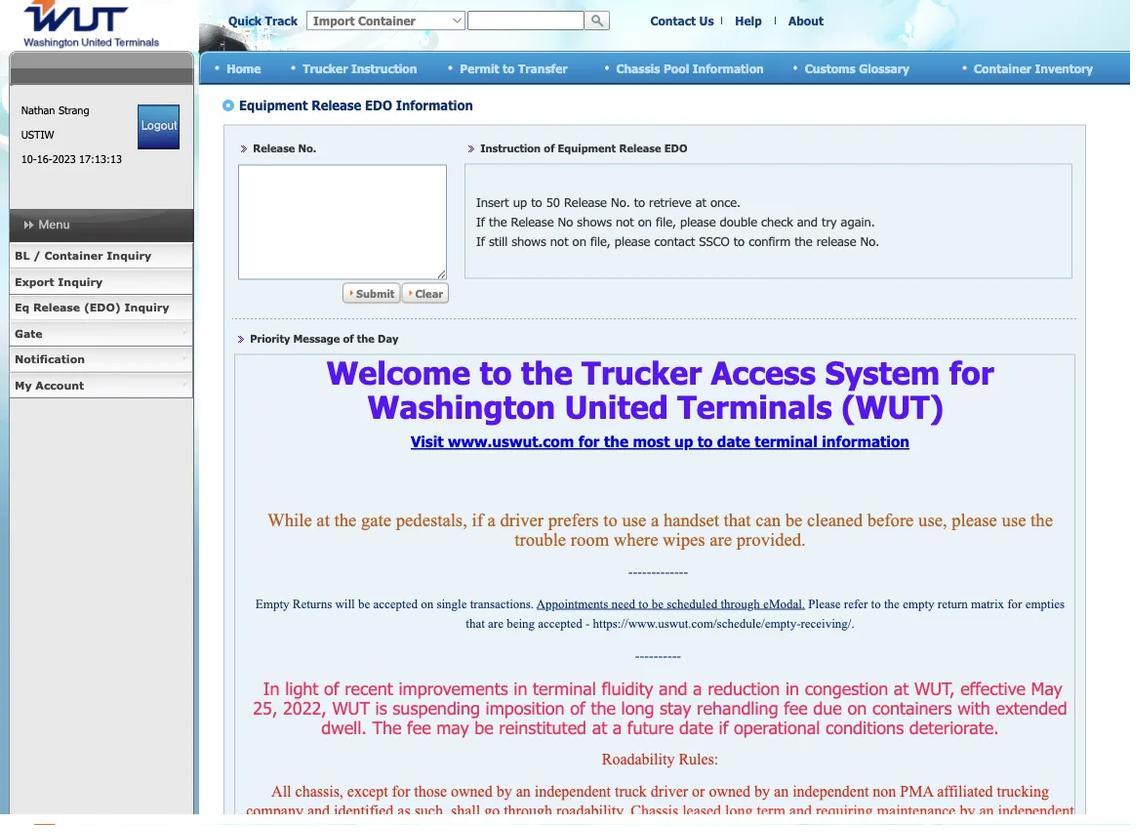 Task type: vqa. For each thing, say whether or not it's contained in the screenshot.
Quick Track
yes



Task type: describe. For each thing, give the bounding box(es) containing it.
eq release (edo) inquiry
[[15, 301, 169, 314]]

my account
[[15, 379, 84, 392]]

release
[[33, 301, 80, 314]]

(edo)
[[84, 301, 121, 314]]

about link
[[789, 14, 824, 28]]

trucker instruction
[[303, 61, 417, 75]]

ustiw
[[21, 128, 54, 142]]

notification
[[15, 353, 85, 366]]

contact
[[651, 14, 696, 28]]

17:13:13
[[79, 153, 122, 166]]

permit to transfer
[[460, 61, 568, 75]]

gate
[[15, 327, 43, 340]]

inquiry for container
[[107, 250, 151, 263]]

home
[[227, 61, 261, 75]]

bl
[[15, 250, 30, 263]]

contact us
[[651, 14, 714, 28]]

to
[[503, 61, 515, 75]]

transfer
[[519, 61, 568, 75]]

1 vertical spatial inquiry
[[58, 275, 103, 289]]

us
[[700, 14, 714, 28]]

customs glossary
[[806, 61, 910, 75]]

chassis pool information
[[617, 61, 764, 75]]

eq
[[15, 301, 30, 314]]

my account link
[[9, 373, 193, 399]]

2023
[[52, 153, 76, 166]]

contact us link
[[651, 14, 714, 28]]

quick
[[229, 14, 262, 28]]

account
[[35, 379, 84, 392]]

container inside bl / container inquiry link
[[44, 250, 103, 263]]

about
[[789, 14, 824, 28]]

customs
[[806, 61, 856, 75]]

export
[[15, 275, 54, 289]]

eq release (edo) inquiry link
[[9, 295, 193, 321]]



Task type: locate. For each thing, give the bounding box(es) containing it.
login image
[[138, 105, 180, 150]]

inquiry for (edo)
[[125, 301, 169, 314]]

0 horizontal spatial container
[[44, 250, 103, 263]]

container up export inquiry
[[44, 250, 103, 263]]

inquiry up the export inquiry link on the left top of page
[[107, 250, 151, 263]]

10-
[[21, 153, 37, 166]]

0 vertical spatial inquiry
[[107, 250, 151, 263]]

notification link
[[9, 347, 193, 373]]

gate link
[[9, 321, 193, 347]]

bl / container inquiry link
[[9, 244, 193, 270]]

glossary
[[860, 61, 910, 75]]

None text field
[[468, 11, 585, 31]]

chassis
[[617, 61, 661, 75]]

inquiry
[[107, 250, 151, 263], [58, 275, 103, 289], [125, 301, 169, 314]]

pool
[[664, 61, 690, 75]]

nathan strang
[[21, 104, 89, 117]]

inventory
[[1036, 61, 1094, 75]]

nathan
[[21, 104, 55, 117]]

/
[[33, 250, 41, 263]]

container left inventory
[[975, 61, 1032, 75]]

trucker
[[303, 61, 348, 75]]

permit
[[460, 61, 500, 75]]

information
[[693, 61, 764, 75]]

container
[[975, 61, 1032, 75], [44, 250, 103, 263]]

inquiry down bl / container inquiry
[[58, 275, 103, 289]]

instruction
[[351, 61, 417, 75]]

track
[[265, 14, 298, 28]]

help
[[736, 14, 762, 28]]

inquiry right the (edo)
[[125, 301, 169, 314]]

help link
[[736, 14, 762, 28]]

export inquiry link
[[9, 270, 193, 295]]

container inventory
[[975, 61, 1094, 75]]

10-16-2023 17:13:13
[[21, 153, 122, 166]]

1 vertical spatial container
[[44, 250, 103, 263]]

1 horizontal spatial container
[[975, 61, 1032, 75]]

export inquiry
[[15, 275, 103, 289]]

my
[[15, 379, 32, 392]]

quick track
[[229, 14, 298, 28]]

0 vertical spatial container
[[975, 61, 1032, 75]]

16-
[[37, 153, 52, 166]]

bl / container inquiry
[[15, 250, 151, 263]]

2 vertical spatial inquiry
[[125, 301, 169, 314]]

strang
[[59, 104, 89, 117]]



